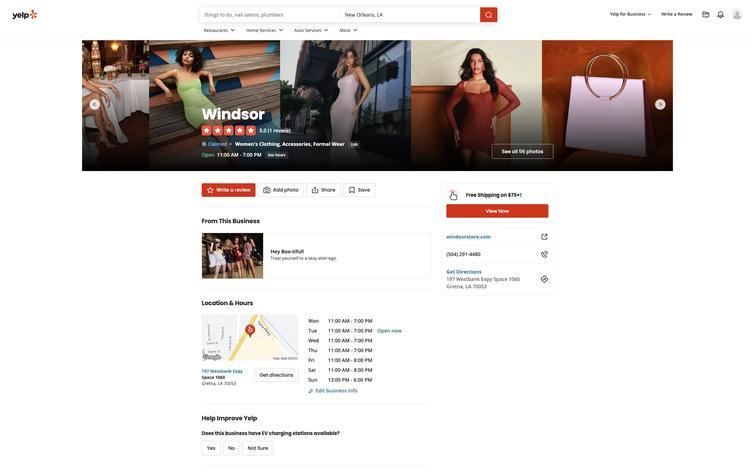 Task type: vqa. For each thing, say whether or not it's contained in the screenshot.
the top NJ
no



Task type: describe. For each thing, give the bounding box(es) containing it.
4480
[[470, 251, 481, 258]]

write a review link
[[660, 9, 695, 20]]

get for get directions 197 westbank expy space 1060 gretna, la 70053
[[447, 269, 455, 276]]

am for fri
[[342, 358, 350, 364]]

location & hours
[[202, 299, 253, 308]]

11:00 am - 7:00 pm for wed
[[328, 338, 373, 345]]

- for mon
[[351, 318, 353, 325]]

this
[[215, 431, 224, 438]]

improve
[[217, 415, 243, 423]]

pm for fri
[[365, 358, 373, 364]]

2 , from the left
[[311, 141, 312, 148]]

pm for wed
[[365, 338, 373, 345]]

location & hours element
[[192, 289, 441, 395]]

hours
[[235, 299, 253, 308]]

7:00 for wed
[[354, 338, 364, 345]]

restaurants link
[[199, 22, 242, 40]]

this
[[219, 217, 232, 226]]

home
[[247, 27, 259, 33]]

add photo link
[[258, 184, 304, 197]]

197 inside 197 westbank expy space 1060 gretna, la 70053
[[202, 369, 209, 375]]

review
[[235, 187, 251, 194]]

business inside location & hours element
[[326, 388, 347, 395]]

- for tue
[[351, 328, 353, 335]]

more link
[[335, 22, 364, 40]]

yelp for business
[[611, 11, 646, 17]]

next image
[[658, 101, 665, 108]]

women's clothing , accessories , formal wear
[[235, 141, 345, 148]]

8:00 for sat
[[354, 367, 364, 374]]

24 save outline v2 image
[[349, 187, 356, 194]]

56
[[519, 148, 526, 155]]

sun
[[309, 377, 318, 384]]

thu
[[309, 348, 318, 354]]

add photo
[[273, 187, 299, 194]]

get directions link
[[447, 269, 482, 276]]

mon
[[309, 318, 319, 325]]

hours
[[275, 152, 286, 158]]

a for review
[[230, 187, 234, 194]]

2 photo of windsor - gretna, la, us. image from the left
[[149, 40, 280, 171]]

am for sat
[[342, 367, 350, 374]]

more
[[340, 27, 351, 33]]

7:00 for mon
[[354, 318, 364, 325]]

write for write a review
[[217, 187, 229, 194]]

sure
[[258, 446, 268, 453]]

photo
[[284, 187, 299, 194]]

see all 56 photos link
[[492, 144, 554, 159]]

clothing
[[259, 141, 280, 148]]

70053 inside 197 westbank expy space 1060 gretna, la 70053
[[224, 381, 236, 387]]

(1
[[268, 127, 272, 134]]

edit for edit business info
[[316, 388, 325, 395]]

sat
[[309, 367, 316, 374]]

5 photo of windsor - gretna, la, us. image from the left
[[542, 40, 674, 171]]

5.0 (1 review)
[[260, 127, 291, 134]]

gretna, inside 197 westbank expy space 1060 gretna, la 70053
[[202, 381, 217, 387]]

write a review
[[662, 11, 693, 17]]

none field 'near'
[[345, 11, 476, 18]]

directions
[[270, 372, 294, 379]]

services for home services
[[260, 27, 276, 33]]

business categories element
[[199, 22, 743, 40]]

$75+!
[[508, 192, 522, 199]]

am for thu
[[342, 348, 350, 354]]

not sure button
[[243, 442, 274, 456]]

on
[[501, 192, 507, 199]]

auto services
[[295, 27, 322, 33]]

6:00
[[354, 377, 364, 384]]

- for wed
[[351, 338, 353, 345]]

24 external link v2 image
[[541, 234, 549, 241]]

- for fri
[[351, 358, 353, 364]]

5 star rating image
[[202, 126, 256, 136]]

see all 56 photos
[[502, 148, 544, 155]]

11:00 am - 8:00 pm for fri
[[328, 358, 373, 364]]

charging
[[269, 431, 292, 438]]

available?
[[314, 431, 340, 438]]

11:00 am - 8:00 pm for sat
[[328, 367, 373, 374]]

review)
[[274, 127, 291, 134]]

from
[[202, 217, 218, 226]]

accessories link
[[282, 141, 311, 148]]

all
[[512, 148, 518, 155]]

open 11:00 am - 7:00 pm
[[202, 152, 262, 158]]

free shipping on $75+!
[[466, 192, 522, 199]]

am for wed
[[342, 338, 350, 345]]

home services link
[[242, 22, 290, 40]]

11:00 for sat
[[328, 367, 341, 374]]

11:00 am - 7:00 pm for thu
[[328, 348, 373, 354]]

yourself
[[282, 256, 299, 262]]

open for open now
[[378, 328, 391, 335]]

notifications image
[[718, 11, 725, 18]]

24 chevron down v2 image for home services
[[277, 27, 285, 34]]

0 horizontal spatial yelp
[[244, 415, 257, 423]]

12:00 pm - 6:00 pm
[[328, 377, 373, 384]]

yes
[[207, 446, 216, 453]]

help
[[202, 415, 216, 423]]

wear
[[332, 141, 345, 148]]

pm for sun
[[365, 377, 373, 384]]

not
[[248, 446, 256, 453]]

women's clothing link
[[235, 141, 280, 148]]

am for tue
[[342, 328, 350, 335]]

review
[[678, 11, 693, 17]]

edit business info button
[[309, 388, 358, 395]]

Near text field
[[345, 11, 476, 18]]

free
[[466, 192, 477, 199]]

see hours link
[[265, 152, 288, 159]]

get for get directions
[[260, 372, 268, 379]]

11:00 am - 7:00 pm for mon
[[328, 318, 373, 325]]

none field "find"
[[205, 11, 335, 18]]

edit for edit
[[351, 142, 358, 147]]

16 chevron down v2 image
[[647, 12, 652, 17]]

home services
[[247, 27, 276, 33]]

see hours
[[268, 152, 286, 158]]

now
[[499, 208, 509, 215]]

8:00 for fri
[[354, 358, 364, 364]]

alter-
[[318, 256, 329, 262]]

about the business element
[[202, 466, 432, 468]]

no
[[228, 446, 235, 453]]

edit button
[[349, 141, 361, 149]]

formal wear link
[[313, 141, 345, 148]]

tiful!
[[293, 249, 304, 255]]

yes button
[[202, 442, 221, 456]]



Task type: locate. For each thing, give the bounding box(es) containing it.
8:00
[[354, 358, 364, 364], [354, 367, 364, 374]]

24 chevron down v2 image inside 'restaurants' link
[[229, 27, 237, 34]]

1 horizontal spatial 24 chevron down v2 image
[[277, 27, 285, 34]]

windsorstore.com
[[447, 234, 491, 241]]

1 8:00 from the top
[[354, 358, 364, 364]]

0 horizontal spatial space
[[202, 375, 214, 381]]

directions
[[457, 269, 482, 276]]

1 horizontal spatial 197
[[447, 276, 455, 283]]

la
[[466, 284, 472, 290], [218, 381, 223, 387]]

11:00 for tue
[[328, 328, 341, 335]]

tue
[[309, 328, 317, 335]]

4 11:00 am - 7:00 pm from the top
[[328, 348, 373, 354]]

save
[[358, 187, 370, 194]]

(1 review) link
[[268, 127, 291, 134]]

view now
[[486, 208, 509, 215]]

0 horizontal spatial edit
[[316, 388, 325, 395]]

edit right 16 pencil v2 icon
[[316, 388, 325, 395]]

get directions
[[260, 372, 294, 379]]

wed
[[309, 338, 319, 345]]

treat
[[271, 256, 281, 262]]

from this business
[[202, 217, 260, 226]]

1 vertical spatial la
[[218, 381, 223, 387]]

previous image
[[91, 101, 98, 108]]

business for yelp for business
[[628, 11, 646, 17]]

0 vertical spatial gretna,
[[447, 284, 464, 290]]

0 vertical spatial westbank
[[456, 276, 480, 283]]

pm
[[254, 152, 262, 158], [365, 318, 373, 325], [365, 328, 373, 335], [365, 338, 373, 345], [365, 348, 373, 354], [365, 358, 373, 364], [365, 367, 373, 374], [342, 377, 350, 384], [365, 377, 373, 384]]

11:00 for thu
[[328, 348, 341, 354]]

get inside location & hours element
[[260, 372, 268, 379]]

0 horizontal spatial get
[[260, 372, 268, 379]]

1 vertical spatial westbank
[[210, 369, 232, 375]]

197
[[447, 276, 455, 283], [202, 369, 209, 375]]

0 vertical spatial space
[[494, 276, 508, 283]]

map image
[[202, 315, 299, 362]]

0 horizontal spatial a
[[230, 187, 234, 194]]

women's
[[235, 141, 258, 148]]

pm for thu
[[365, 348, 373, 354]]

business right this
[[233, 217, 260, 226]]

boo-
[[282, 249, 293, 255]]

expy inside 197 westbank expy space 1060 gretna, la 70053
[[233, 369, 243, 375]]

0 horizontal spatial 1060
[[215, 375, 225, 381]]

0 vertical spatial open
[[202, 152, 215, 158]]

business up no button
[[225, 431, 248, 438]]

1 vertical spatial 197
[[202, 369, 209, 375]]

yelp
[[611, 11, 620, 17], [244, 415, 257, 423]]

search image
[[486, 11, 493, 19]]

group
[[202, 442, 388, 456]]

maria w. image
[[732, 8, 743, 19]]

westbank inside 197 westbank expy space 1060 gretna, la 70053
[[210, 369, 232, 375]]

1 vertical spatial get
[[260, 372, 268, 379]]

1 vertical spatial 11:00 am - 8:00 pm
[[328, 367, 373, 374]]

197 westbank expy space 1060 gretna, la 70053
[[202, 369, 243, 387]]

291-
[[459, 251, 470, 258]]

edit business info
[[316, 388, 358, 395]]

24 chevron down v2 image inside home services 'link'
[[277, 27, 285, 34]]

0 horizontal spatial none field
[[205, 11, 335, 18]]

write a review
[[217, 187, 251, 194]]

0 horizontal spatial la
[[218, 381, 223, 387]]

user actions element
[[606, 8, 752, 46]]

ego.
[[329, 256, 338, 262]]

write right 24 star v2 image
[[217, 187, 229, 194]]

business for from this business
[[233, 217, 260, 226]]

4 photo of windsor - gretna, la, us. image from the left
[[411, 40, 542, 171]]

1 11:00 am - 7:00 pm from the top
[[328, 318, 373, 325]]

24 chevron down v2 image
[[229, 27, 237, 34], [277, 27, 285, 34]]

2 11:00 am - 8:00 pm from the top
[[328, 367, 373, 374]]

yelp up "have" on the bottom of page
[[244, 415, 257, 423]]

11:00 for wed
[[328, 338, 341, 345]]

business
[[628, 11, 646, 17], [233, 217, 260, 226]]

0 horizontal spatial 197
[[202, 369, 209, 375]]

business
[[326, 388, 347, 395], [225, 431, 248, 438]]

0 vertical spatial 1060
[[509, 276, 520, 283]]

0 horizontal spatial see
[[268, 152, 274, 158]]

None field
[[205, 11, 335, 18], [345, 11, 476, 18]]

0 horizontal spatial business
[[225, 431, 248, 438]]

share
[[322, 187, 336, 194]]

write left review
[[662, 11, 673, 17]]

expy
[[481, 276, 493, 283], [233, 369, 243, 375]]

1 services from the left
[[260, 27, 276, 33]]

view now link
[[447, 205, 549, 218]]

1060 left '24 directions v2' image at the right
[[509, 276, 520, 283]]

auto services link
[[290, 22, 335, 40]]

1 vertical spatial open
[[378, 328, 391, 335]]

la inside get directions 197 westbank expy space 1060 gretna, la 70053
[[466, 284, 472, 290]]

write inside user actions element
[[662, 11, 673, 17]]

edit inside location & hours element
[[316, 388, 325, 395]]

claimed
[[208, 141, 227, 148]]

open
[[202, 152, 215, 158], [378, 328, 391, 335]]

24 chevron down v2 image inside auto services link
[[323, 27, 330, 34]]

11:00 am - 8:00 pm
[[328, 358, 373, 364], [328, 367, 373, 374]]

edit inside button
[[351, 142, 358, 147]]

business inside the help improve yelp element
[[225, 431, 248, 438]]

get
[[447, 269, 455, 276], [260, 372, 268, 379]]

yelp inside 'button'
[[611, 11, 620, 17]]

7:00 for tue
[[354, 328, 364, 335]]

edit right wear
[[351, 142, 358, 147]]

1 horizontal spatial business
[[326, 388, 347, 395]]

0 vertical spatial business
[[628, 11, 646, 17]]

open down 16 claim filled v2 icon
[[202, 152, 215, 158]]

1 horizontal spatial write
[[662, 11, 673, 17]]

windsorstore.com link
[[447, 234, 491, 241]]

0 vertical spatial 197
[[447, 276, 455, 283]]

0 horizontal spatial ,
[[280, 141, 281, 148]]

gretna, down get directions link
[[447, 284, 464, 290]]

16 claim filled v2 image
[[202, 142, 207, 147]]

get directions 197 westbank expy space 1060 gretna, la 70053
[[447, 269, 520, 290]]

1 horizontal spatial edit
[[351, 142, 358, 147]]

0 horizontal spatial 24 chevron down v2 image
[[323, 27, 330, 34]]

business down 12:00 in the bottom left of the page
[[326, 388, 347, 395]]

70053 inside get directions 197 westbank expy space 1060 gretna, la 70053
[[473, 284, 487, 290]]

am for mon
[[342, 318, 350, 325]]

am
[[231, 152, 239, 158], [342, 318, 350, 325], [342, 328, 350, 335], [342, 338, 350, 345], [342, 348, 350, 354], [342, 358, 350, 364], [342, 367, 350, 374]]

write for write a review
[[662, 11, 673, 17]]

1 24 chevron down v2 image from the left
[[229, 27, 237, 34]]

0 horizontal spatial westbank
[[210, 369, 232, 375]]

0 horizontal spatial business
[[233, 217, 260, 226]]

1060 down the 197 westbank expy link at left
[[215, 375, 225, 381]]

11:00 am - 7:00 pm
[[328, 318, 373, 325], [328, 328, 373, 335], [328, 338, 373, 345], [328, 348, 373, 354]]

see left hours
[[268, 152, 274, 158]]

0 vertical spatial 70053
[[473, 284, 487, 290]]

get inside get directions 197 westbank expy space 1060 gretna, la 70053
[[447, 269, 455, 276]]

1 horizontal spatial expy
[[481, 276, 493, 283]]

does this business have ev charging stations available?
[[202, 431, 340, 438]]

1 vertical spatial 1060
[[215, 375, 225, 381]]

0 horizontal spatial 70053
[[224, 381, 236, 387]]

location
[[202, 299, 228, 308]]

accessories
[[282, 141, 311, 148]]

help improve yelp
[[202, 415, 257, 423]]

group containing yes
[[202, 442, 388, 456]]

1 horizontal spatial services
[[305, 27, 322, 33]]

11:00 for fri
[[328, 358, 341, 364]]

Find text field
[[205, 11, 335, 18]]

see left all
[[502, 148, 511, 155]]

1 vertical spatial business
[[225, 431, 248, 438]]

photo of windsor - gretna, la, us. image
[[18, 40, 149, 171], [149, 40, 280, 171], [280, 40, 411, 171], [411, 40, 542, 171], [542, 40, 674, 171]]

24 camera v2 image
[[263, 187, 271, 194]]

24 chevron down v2 image left auto
[[277, 27, 285, 34]]

0 vertical spatial get
[[447, 269, 455, 276]]

1 horizontal spatial la
[[466, 284, 472, 290]]

2 vertical spatial a
[[305, 256, 307, 262]]

have
[[249, 431, 261, 438]]

la inside 197 westbank expy space 1060 gretna, la 70053
[[218, 381, 223, 387]]

space inside 197 westbank expy space 1060 gretna, la 70053
[[202, 375, 214, 381]]

la down directions
[[466, 284, 472, 290]]

pm for mon
[[365, 318, 373, 325]]

2 none field from the left
[[345, 11, 476, 18]]

- for thu
[[351, 348, 353, 354]]

0 vertical spatial a
[[675, 11, 677, 17]]

1 photo of windsor - gretna, la, us. image from the left
[[18, 40, 149, 171]]

1 11:00 am - 8:00 pm from the top
[[328, 358, 373, 364]]

0 vertical spatial la
[[466, 284, 472, 290]]

1 horizontal spatial yelp
[[611, 11, 620, 17]]

24 chevron down v2 image inside more link
[[352, 27, 359, 34]]

0 vertical spatial yelp
[[611, 11, 620, 17]]

1 horizontal spatial 70053
[[473, 284, 487, 290]]

services for auto services
[[305, 27, 322, 33]]

1 horizontal spatial get
[[447, 269, 455, 276]]

0 horizontal spatial write
[[217, 187, 229, 194]]

0 horizontal spatial expy
[[233, 369, 243, 375]]

services right home
[[260, 27, 276, 33]]

2 24 chevron down v2 image from the left
[[352, 27, 359, 34]]

1 horizontal spatial 24 chevron down v2 image
[[352, 27, 359, 34]]

expy inside get directions 197 westbank expy space 1060 gretna, la 70053
[[481, 276, 493, 283]]

yelp left for
[[611, 11, 620, 17]]

197 westbank expy link
[[202, 369, 243, 375]]

1060 inside 197 westbank expy space 1060 gretna, la 70053
[[215, 375, 225, 381]]

westbank
[[456, 276, 480, 283], [210, 369, 232, 375]]

24 chevron down v2 image right auto services
[[323, 27, 330, 34]]

services inside 'link'
[[260, 27, 276, 33]]

3 photo of windsor - gretna, la, us. image from the left
[[280, 40, 411, 171]]

24 chevron down v2 image right restaurants
[[229, 27, 237, 34]]

a for review
[[675, 11, 677, 17]]

5.0
[[260, 127, 267, 134]]

to
[[300, 256, 304, 262]]

(504)
[[447, 251, 458, 258]]

hey boo-tiful! treat yourself to a sexy alter-ego.
[[271, 249, 338, 262]]

0 horizontal spatial gretna,
[[202, 381, 217, 387]]

0 horizontal spatial 24 chevron down v2 image
[[229, 27, 237, 34]]

1 vertical spatial yelp
[[244, 415, 257, 423]]

a
[[675, 11, 677, 17], [230, 187, 234, 194], [305, 256, 307, 262]]

0 vertical spatial edit
[[351, 142, 358, 147]]

shipping
[[478, 192, 500, 199]]

1 horizontal spatial see
[[502, 148, 511, 155]]

open for open 11:00 am - 7:00 pm
[[202, 152, 215, 158]]

share button
[[306, 184, 341, 197]]

0 horizontal spatial services
[[260, 27, 276, 33]]

sexy
[[308, 256, 317, 262]]

, up hours
[[280, 141, 281, 148]]

restaurants
[[204, 27, 228, 33]]

2 services from the left
[[305, 27, 322, 33]]

24 chevron down v2 image right more on the left
[[352, 27, 359, 34]]

7:00 for thu
[[354, 348, 364, 354]]

business inside 'button'
[[628, 11, 646, 17]]

2 11:00 am - 7:00 pm from the top
[[328, 328, 373, 335]]

0 vertical spatial expy
[[481, 276, 493, 283]]

services right auto
[[305, 27, 322, 33]]

see for see hours
[[268, 152, 274, 158]]

get down (504)
[[447, 269, 455, 276]]

24 directions v2 image
[[541, 276, 549, 283]]

does
[[202, 431, 214, 438]]

1 horizontal spatial westbank
[[456, 276, 480, 283]]

gretna, inside get directions 197 westbank expy space 1060 gretna, la 70053
[[447, 284, 464, 290]]

get directions link
[[255, 369, 299, 382]]

pm for sat
[[365, 367, 373, 374]]

get left directions
[[260, 372, 268, 379]]

24 star v2 image
[[207, 187, 214, 194]]

197 inside get directions 197 westbank expy space 1060 gretna, la 70053
[[447, 276, 455, 283]]

not sure
[[248, 446, 268, 453]]

3 11:00 am - 7:00 pm from the top
[[328, 338, 373, 345]]

1 horizontal spatial open
[[378, 328, 391, 335]]

1060
[[509, 276, 520, 283], [215, 375, 225, 381]]

pm for tue
[[365, 328, 373, 335]]

70053 down directions
[[473, 284, 487, 290]]

1 vertical spatial space
[[202, 375, 214, 381]]

None search field
[[200, 7, 499, 22]]

24 chevron down v2 image for restaurants
[[229, 27, 237, 34]]

, left formal
[[311, 141, 312, 148]]

2 24 chevron down v2 image from the left
[[277, 27, 285, 34]]

24 chevron down v2 image for auto services
[[323, 27, 330, 34]]

1 vertical spatial edit
[[316, 388, 325, 395]]

1 horizontal spatial business
[[628, 11, 646, 17]]

0 vertical spatial 8:00
[[354, 358, 364, 364]]

fri
[[309, 358, 315, 364]]

1 horizontal spatial 1060
[[509, 276, 520, 283]]

projects image
[[703, 11, 710, 18]]

la down the 197 westbank expy link at left
[[218, 381, 223, 387]]

1 horizontal spatial a
[[305, 256, 307, 262]]

open inside location & hours element
[[378, 328, 391, 335]]

1060 inside get directions 197 westbank expy space 1060 gretna, la 70053
[[509, 276, 520, 283]]

1 vertical spatial gretna,
[[202, 381, 217, 387]]

info
[[348, 388, 358, 395]]

from this business element
[[192, 207, 432, 279]]

1 vertical spatial expy
[[233, 369, 243, 375]]

1 horizontal spatial none field
[[345, 11, 476, 18]]

1 , from the left
[[280, 141, 281, 148]]

1 24 chevron down v2 image from the left
[[323, 27, 330, 34]]

business left 16 chevron down v2 image
[[628, 11, 646, 17]]

1 none field from the left
[[205, 11, 335, 18]]

24 phone v2 image
[[541, 251, 549, 258]]

2 8:00 from the top
[[354, 367, 364, 374]]

write a review link
[[202, 184, 256, 197]]

1 vertical spatial a
[[230, 187, 234, 194]]

1 horizontal spatial space
[[494, 276, 508, 283]]

windsor
[[202, 104, 265, 125]]

gretna, down the 197 westbank expy link at left
[[202, 381, 217, 387]]

11:00 am - 7:00 pm for tue
[[328, 328, 373, 335]]

1 horizontal spatial ,
[[311, 141, 312, 148]]

1 vertical spatial 70053
[[224, 381, 236, 387]]

0 vertical spatial write
[[662, 11, 673, 17]]

11:00 for mon
[[328, 318, 341, 325]]

space inside get directions 197 westbank expy space 1060 gretna, la 70053
[[494, 276, 508, 283]]

1 horizontal spatial gretna,
[[447, 284, 464, 290]]

2 horizontal spatial a
[[675, 11, 677, 17]]

(504) 291-4480
[[447, 251, 481, 258]]

1 vertical spatial business
[[233, 217, 260, 226]]

group inside the help improve yelp element
[[202, 442, 388, 456]]

help improve yelp element
[[192, 405, 432, 456]]

a inside 'hey boo-tiful! treat yourself to a sexy alter-ego.'
[[305, 256, 307, 262]]

0 horizontal spatial open
[[202, 152, 215, 158]]

0 vertical spatial business
[[326, 388, 347, 395]]

see for see all 56 photos
[[502, 148, 511, 155]]

photos
[[527, 148, 544, 155]]

-
[[240, 152, 242, 158], [351, 318, 353, 325], [351, 328, 353, 335], [351, 338, 353, 345], [351, 348, 353, 354], [351, 358, 353, 364], [351, 367, 353, 374], [351, 377, 353, 384]]

ev
[[262, 431, 268, 438]]

24 share v2 image
[[312, 187, 319, 194]]

24 chevron down v2 image
[[323, 27, 330, 34], [352, 27, 359, 34]]

yelp for business button
[[608, 9, 655, 20]]

auto
[[295, 27, 304, 33]]

open left now
[[378, 328, 391, 335]]

- for sat
[[351, 367, 353, 374]]

now
[[392, 328, 402, 335]]

1 vertical spatial 8:00
[[354, 367, 364, 374]]

services
[[260, 27, 276, 33], [305, 27, 322, 33]]

westbank inside get directions 197 westbank expy space 1060 gretna, la 70053
[[456, 276, 480, 283]]

- for sun
[[351, 377, 353, 384]]

16 pencil v2 image
[[309, 389, 314, 394]]

70053 down the 197 westbank expy link at left
[[224, 381, 236, 387]]

1 vertical spatial write
[[217, 187, 229, 194]]

24 chevron down v2 image for more
[[352, 27, 359, 34]]

7:00
[[243, 152, 253, 158], [354, 318, 364, 325], [354, 328, 364, 335], [354, 338, 364, 345], [354, 348, 364, 354]]

0 vertical spatial 11:00 am - 8:00 pm
[[328, 358, 373, 364]]



